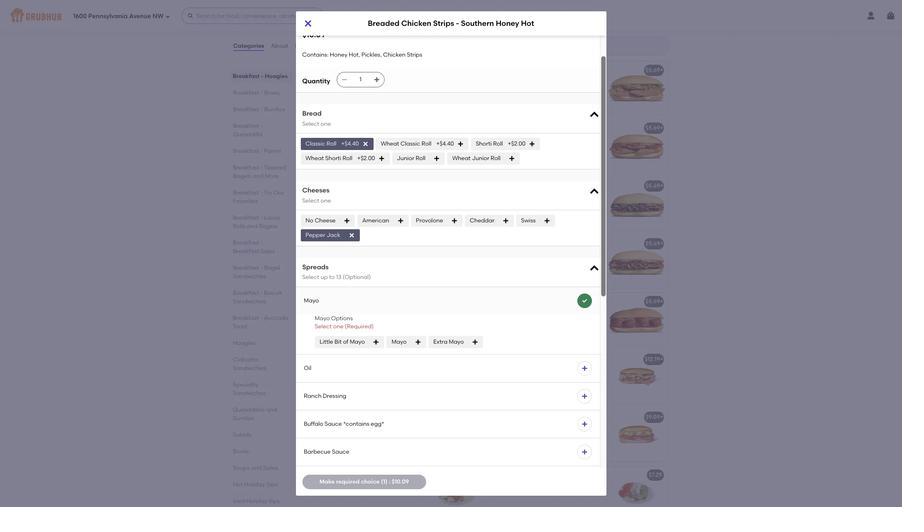 Task type: locate. For each thing, give the bounding box(es) containing it.
0 horizontal spatial +$4.40
[[342, 140, 359, 147]]

cheesesteak - marinara image
[[607, 235, 667, 288]]

hot, for $10.09
[[349, 51, 360, 58]]

0 horizontal spatial meatball
[[315, 298, 339, 305]]

mayo up contains: meatballs
[[304, 297, 319, 304]]

2 vertical spatial provolone,
[[524, 310, 552, 317]]

tomato up the wheat junior roll
[[496, 144, 517, 151]]

mustard,
[[558, 384, 582, 391]]

select inside bread select one
[[302, 120, 320, 127]]

pepper for chipotle,
[[524, 20, 543, 27]]

cheddar, for -
[[342, 252, 368, 259]]

oil
[[304, 365, 312, 372]]

chipotle,
[[519, 29, 544, 36]]

mayo right "extra"
[[449, 339, 464, 346]]

parmesan, inside contains: provolone, tomato sauce, grated parmesan, beef steak
[[517, 260, 546, 267]]

strips
[[433, 19, 454, 28], [407, 51, 423, 58], [364, 67, 380, 74], [545, 67, 561, 74], [366, 78, 381, 85], [563, 87, 578, 93], [364, 125, 380, 132], [338, 144, 354, 151], [364, 183, 380, 190], [338, 202, 354, 209], [361, 483, 377, 490]]

sauce, inside the contains: tomato sauce, pepperoni, grated parmesan
[[365, 368, 383, 375]]

+ for contains: classic roll, cheddar, honey smoked turkey, lettuce, tomato, pickles, spicy mustard, ham
[[661, 356, 664, 363]]

1 vertical spatial provolone,
[[524, 252, 552, 259]]

1 horizontal spatial jack,
[[545, 20, 560, 27]]

contains: cheddar, bbq sauce, chicken strips
[[315, 136, 402, 151]]

4 breakfast from the top
[[233, 123, 259, 129]]

contains: inside contains: cheddar, bbq sauce, beef steak
[[315, 252, 341, 259]]

1 vertical spatial southern
[[385, 183, 410, 190]]

classic up "wheat shorti roll"
[[306, 140, 325, 147]]

2 +$4.40 from the left
[[437, 140, 454, 147]]

sauce, inside contains: cheddar, bbq sauce, chicken strips
[[383, 136, 402, 143]]

double meat cold hoagies and sandwiches - custom italian image
[[425, 409, 486, 461]]

hoagies inside tab
[[265, 73, 288, 80]]

custom right input item quantity number field
[[385, 67, 407, 74]]

classic up smoked
[[524, 368, 543, 375]]

11 breakfast from the top
[[233, 265, 259, 272]]

categories button
[[233, 32, 265, 61]]

mayo right of
[[350, 339, 365, 346]]

13 breakfast from the top
[[233, 315, 259, 322]]

breakfast up breakfast - burritos
[[233, 89, 259, 96]]

honey
[[496, 19, 520, 28], [330, 51, 348, 58], [412, 183, 429, 190], [342, 194, 360, 201], [496, 376, 513, 383]]

hot
[[521, 19, 535, 28], [431, 183, 441, 190], [496, 298, 506, 305], [233, 482, 243, 488]]

0 horizontal spatial egg*,
[[361, 29, 375, 36]]

1 horizontal spatial burritos
[[264, 106, 285, 113]]

breakfast down rolls
[[233, 240, 259, 246]]

1 vertical spatial egg*,
[[523, 87, 538, 93]]

meatballs
[[342, 310, 369, 317], [527, 318, 554, 325]]

Input item quantity number field
[[352, 72, 370, 87]]

breaded up classic roll
[[315, 125, 339, 132]]

1 vertical spatial beef
[[548, 260, 560, 267]]

jack, inside contains: pepper jack, jalapenos, creamy chipotle, chicken steak
[[545, 20, 560, 27]]

breakfast - loose rolls and bagels tab
[[233, 214, 290, 231]]

7 breakfast from the top
[[233, 189, 259, 196]]

1 vertical spatial burritos
[[233, 415, 254, 422]]

+$4.40 down breaded chicken strips - bbq at the top of the page
[[342, 140, 359, 147]]

bagels inside breakfast - loose rolls and bagels
[[259, 223, 278, 230]]

and up the lettuce,
[[572, 356, 583, 363]]

2 jack, from the left
[[545, 20, 560, 27]]

2 junior from the left
[[472, 155, 490, 162]]

breakfast down breakfast - bagel sandwiches
[[233, 290, 259, 297]]

0 vertical spatial parmesan
[[560, 144, 588, 151]]

1 horizontal spatial beef*
[[639, 298, 654, 305]]

egg*
[[371, 421, 384, 428]]

1 provolone, from the top
[[524, 136, 552, 143]]

ciabatta sandwiches tab
[[233, 356, 290, 373]]

1 vertical spatial pickles,
[[374, 194, 394, 201]]

hoagies tab
[[233, 339, 290, 348]]

bbq inside contains: cheddar, bbq sauce, beef steak
[[369, 252, 381, 259]]

reviews button
[[295, 32, 318, 61]]

0 vertical spatial sides
[[260, 248, 275, 255]]

1 horizontal spatial beef
[[548, 260, 560, 267]]

breaded for contains: honey hot, pickles, chicken strips
[[315, 183, 339, 190]]

1 breakfast from the top
[[233, 73, 260, 80]]

wheat for wheat classic roll
[[381, 140, 399, 147]]

cold for classic
[[533, 356, 546, 363]]

$10.09 up reviews
[[302, 30, 325, 39]]

contains: inside contains: classic roll, cheddar, honey smoked turkey, lettuce, tomato, pickles, spicy mustard, ham
[[496, 368, 522, 375]]

breakfast inside breakfast - avocado toast
[[233, 315, 259, 322]]

jack, down chicken cheesesteak - chipotle
[[545, 20, 560, 27]]

custom up contains: meatballs
[[345, 298, 366, 305]]

tomato down of
[[342, 368, 363, 375]]

meatballs inside contains: provolone, grated parmesan, meatballs
[[527, 318, 554, 325]]

+$4.40 up the wheat junior roll
[[437, 140, 454, 147]]

*contains inside contains: pepper jack, buffalo sauce *contains egg*, chicken steak
[[333, 29, 359, 36]]

tomato inside contains: provolone, tomato sauce, grated parmesan, beef steak
[[553, 252, 575, 259]]

quesadilla
[[233, 131, 262, 138]]

meat for double meat cold hoagies and sandwiches - custom
[[517, 414, 531, 421]]

breakfast inside breakfast - quesadilla
[[233, 123, 259, 129]]

2 vertical spatial tomato
[[342, 368, 363, 375]]

1 vertical spatial parmesan
[[562, 298, 590, 305]]

- inside breakfast - quesadilla
[[260, 123, 263, 129]]

bowls up soups
[[233, 448, 249, 455]]

0 horizontal spatial hot,
[[349, 51, 360, 58]]

grated inside contains: provolone, tomato sauce, grated parmesan, beef steak
[[496, 260, 516, 267]]

double up contains: meat on the bottom left
[[315, 414, 334, 421]]

select
[[302, 120, 320, 127], [302, 197, 320, 204], [302, 274, 320, 281], [315, 323, 332, 330]]

cheesesteak - bbq
[[315, 240, 368, 247]]

1 horizontal spatial $10.09
[[392, 479, 409, 485]]

chicken cheesesteak - chipotle
[[496, 9, 585, 16]]

breakfast inside breakfast - try our favorites
[[233, 189, 259, 196]]

0 vertical spatial holiday
[[244, 482, 265, 488]]

&
[[410, 298, 414, 305], [633, 298, 638, 305], [642, 356, 647, 363]]

sips for hot holiday sips
[[266, 482, 278, 488]]

+$4.40 for classic roll
[[342, 140, 359, 147]]

0 horizontal spatial tomato
[[342, 368, 363, 375]]

sides inside tab
[[263, 465, 278, 472]]

custom left '$9.09' on the right bottom
[[623, 414, 645, 421]]

ham right turkey
[[648, 356, 661, 363]]

custom
[[385, 67, 407, 74], [345, 298, 366, 305], [442, 414, 463, 421], [623, 414, 645, 421]]

2 horizontal spatial classic
[[524, 368, 543, 375]]

1 horizontal spatial pork
[[619, 298, 632, 305]]

oil button
[[296, 355, 607, 382]]

roll,
[[545, 368, 556, 375]]

breakfast up quesadilla on the top
[[233, 123, 259, 129]]

and for breakfast - loose rolls and bagels
[[247, 223, 258, 230]]

sips up iced holiday sips tab
[[266, 482, 278, 488]]

sauce inside contains: pepper jack, buffalo sauce *contains egg*, chicken steak
[[315, 29, 332, 36]]

hot, inside contains: honey hot, pickles, chicken strips
[[361, 194, 373, 201]]

+ for contains: provolone, grated parmesan, meatballs
[[661, 298, 664, 305]]

0 vertical spatial cheddar,
[[342, 136, 368, 143]]

hot, up breaded chicken strips - custom
[[349, 51, 360, 58]]

1 vertical spatial tomato
[[553, 252, 575, 259]]

1 vertical spatial bowls
[[233, 448, 249, 455]]

magnifying glass icon image
[[534, 41, 543, 51]]

sandwiches inside breakfast - biscuit sandwiches
[[233, 298, 266, 305]]

2 horizontal spatial tomato
[[553, 252, 575, 259]]

breaded down chicken cheesesteak - buffalo
[[368, 19, 400, 28]]

of
[[343, 339, 349, 346]]

and right quesadillas
[[266, 407, 277, 414]]

select inside spreads select up to 13 (optional)
[[302, 274, 320, 281]]

buffalo sauce *contains egg* button
[[296, 411, 607, 438]]

meatballs down hot hoagies - meatball parmesan *contains pork & beef*
[[527, 318, 554, 325]]

pickles,
[[362, 51, 382, 58], [374, 194, 394, 201], [520, 384, 540, 391]]

breakfast - biscuit sandwiches
[[233, 290, 282, 305]]

burritos down quesadillas
[[233, 415, 254, 422]]

8 breakfast from the top
[[233, 214, 259, 221]]

0 horizontal spatial wheat
[[306, 155, 324, 162]]

1 horizontal spatial shorti
[[476, 140, 492, 147]]

grated inside contains: provolone, grated parmesan, meatballs
[[554, 310, 573, 317]]

cheddar, inside contains: cheddar, bbq sauce, chicken strips
[[342, 136, 368, 143]]

+$2.00 down contains: cheddar, bbq sauce, chicken strips
[[358, 155, 375, 162]]

hot, up american
[[361, 194, 373, 201]]

bbq
[[385, 125, 397, 132], [369, 136, 381, 143], [356, 240, 368, 247], [369, 252, 381, 259]]

shorti up the wheat junior roll
[[476, 140, 492, 147]]

2 vertical spatial pickles,
[[520, 384, 540, 391]]

provolone, for parmesan,
[[524, 252, 552, 259]]

3 breakfast from the top
[[233, 106, 259, 113]]

1 horizontal spatial pepper
[[342, 20, 362, 27]]

contains: honey hot, pickles, chicken strips for $10.09
[[302, 51, 423, 58]]

breakfast - panini tab
[[233, 147, 290, 155]]

and for double meat cold hoagies and sandwiches - custom
[[572, 414, 583, 421]]

and for breakfast - toasted bagels and more
[[253, 173, 264, 180]]

*contains inside button
[[344, 421, 370, 428]]

1 horizontal spatial junior
[[472, 155, 490, 162]]

jack, for egg*,
[[363, 20, 379, 27]]

sauce, inside contains: cheddar, bbq sauce, beef steak
[[383, 252, 402, 259]]

0 vertical spatial +$2.00
[[508, 140, 526, 147]]

parmesan, inside contains: provolone, grated parmesan, meatballs
[[496, 318, 525, 325]]

1 vertical spatial shorti
[[325, 155, 341, 162]]

1 vertical spatial holiday
[[246, 498, 267, 505]]

pickles, up american
[[374, 194, 394, 201]]

pepper inside contains: pepper jack, buffalo sauce *contains egg*, chicken steak
[[342, 20, 362, 27]]

cheese
[[315, 217, 336, 224]]

beef*
[[415, 298, 431, 305], [639, 298, 654, 305]]

and right egg*
[[391, 414, 402, 421]]

classic inside contains: classic roll, cheddar, honey smoked turkey, lettuce, tomato, pickles, spicy mustard, ham
[[524, 368, 543, 375]]

breakfast - bagel sandwiches
[[233, 265, 280, 280]]

1 vertical spatial +$2.00
[[358, 155, 375, 162]]

cheddar, down cheesesteak - bbq on the left top
[[342, 252, 368, 259]]

cheesesteak down 'jack'
[[315, 240, 351, 247]]

no-bun hoagies - blt image
[[425, 467, 486, 507]]

2 horizontal spatial pepper
[[524, 20, 543, 27]]

quantity
[[302, 77, 330, 85]]

roll down wheat classic roll
[[416, 155, 426, 162]]

breakfast for breakfast - loose rolls and bagels
[[233, 214, 259, 221]]

1 beef* from the left
[[415, 298, 431, 305]]

contains: american, buffalo sauce *contains egg*, chicken strips
[[496, 78, 591, 93]]

sauce, for contains: provolone, tomato sauce, grated parmesan, beef steak
[[576, 252, 595, 259]]

cheddar, for chicken
[[342, 136, 368, 143]]

pickles, down smoked
[[520, 384, 540, 391]]

cold left egg*
[[352, 414, 365, 421]]

0 vertical spatial burritos
[[264, 106, 285, 113]]

breakfast inside breakfast - toasted bagels and more
[[233, 164, 259, 171]]

pepper up chipotle,
[[524, 20, 543, 27]]

select up little
[[315, 323, 332, 330]]

0 vertical spatial egg*,
[[361, 29, 375, 36]]

pork
[[396, 298, 408, 305], [619, 298, 632, 305]]

1 horizontal spatial hot,
[[361, 194, 373, 201]]

$5.69 +
[[465, 9, 483, 16], [465, 67, 483, 74], [646, 67, 664, 74], [646, 125, 664, 132], [646, 183, 664, 190], [465, 240, 483, 247], [646, 240, 664, 247], [646, 298, 664, 305]]

honey up creamy
[[496, 19, 520, 28]]

1 vertical spatial cheddar,
[[342, 252, 368, 259]]

1 +$4.40 from the left
[[342, 140, 359, 147]]

and inside breakfast - toasted bagels and more
[[253, 173, 264, 180]]

1 vertical spatial ham
[[583, 384, 596, 391]]

breaded down creamy
[[496, 67, 520, 74]]

1 vertical spatial breaded chicken strips - southern honey hot
[[315, 183, 441, 190]]

+ for contains: provolone, chicken strips, tomato sauce, grated parmesan
[[661, 125, 664, 132]]

1 horizontal spatial classic
[[401, 140, 421, 147]]

2 vertical spatial cheddar,
[[557, 368, 583, 375]]

3 provolone, from the top
[[524, 310, 552, 317]]

one inside bread select one
[[321, 120, 331, 127]]

0 horizontal spatial jack,
[[363, 20, 379, 27]]

sips for iced holiday sips
[[269, 498, 280, 505]]

contains:
[[315, 20, 341, 27], [496, 20, 522, 27], [302, 51, 329, 58], [315, 78, 341, 85], [496, 78, 522, 85], [315, 136, 341, 143], [496, 136, 522, 143], [315, 194, 341, 201], [315, 252, 341, 259], [496, 252, 522, 259], [315, 310, 341, 317], [496, 310, 522, 317], [315, 368, 341, 375], [496, 368, 522, 375], [315, 426, 341, 432], [315, 483, 341, 490]]

buffalo up contains: american, buffalo sauce *contains egg*, chicken strips
[[566, 67, 586, 74]]

provolone, inside contains: provolone, tomato sauce, grated parmesan, beef steak
[[524, 252, 552, 259]]

junior
[[397, 155, 415, 162], [472, 155, 490, 162]]

0 horizontal spatial beef*
[[415, 298, 431, 305]]

contains: for $10.09
[[302, 51, 329, 58]]

breakfast inside breakfast - loose rolls and bagels
[[233, 214, 259, 221]]

and down mustard,
[[572, 414, 583, 421]]

1600 pennsylvania avenue nw
[[73, 12, 164, 20]]

1 horizontal spatial wheat
[[381, 140, 399, 147]]

cheesesteak up contains: pepper jack, buffalo sauce *contains egg*, chicken steak
[[339, 9, 375, 16]]

junior down wheat classic roll
[[397, 155, 415, 162]]

cheesesteak down swiss
[[496, 240, 532, 247]]

wheat junior roll
[[453, 155, 501, 162]]

breakfast - panini
[[233, 148, 281, 155]]

sips
[[266, 482, 278, 488], [269, 498, 280, 505]]

make required choice (1) : $10.09
[[320, 479, 409, 485]]

chicken cheesesteak - chipotle image
[[607, 4, 667, 56]]

little bit of mayo
[[320, 339, 365, 346]]

honey inside contains: classic roll, cheddar, honey smoked turkey, lettuce, tomato, pickles, spicy mustard, ham
[[496, 376, 513, 383]]

1 horizontal spatial ham
[[648, 356, 661, 363]]

double meat cold hoagies and sandwiches - turkey & ham
[[496, 356, 661, 363]]

contains: honey hot, pickles, chicken strips up american
[[315, 194, 394, 209]]

$5.69 + for contains: cheddar, bbq sauce, beef steak
[[465, 240, 483, 247]]

0 horizontal spatial ham
[[583, 384, 596, 391]]

provolone, for sauce,
[[524, 136, 552, 143]]

contains: honey hot, pickles, chicken strips
[[302, 51, 423, 58], [315, 194, 394, 209]]

0 vertical spatial sips
[[266, 482, 278, 488]]

tomato down marinara
[[553, 252, 575, 259]]

contains: inside contains: pepper jack, buffalo sauce *contains egg*, chicken steak
[[315, 20, 341, 27]]

pennsylvania
[[88, 12, 128, 20]]

meat left egg*
[[342, 426, 356, 432]]

and inside breakfast - loose rolls and bagels
[[247, 223, 258, 230]]

sides
[[260, 248, 275, 255], [263, 465, 278, 472]]

contains: for double meat cold hoagies and sandwiches - custom italian
[[315, 426, 341, 432]]

sauce,
[[383, 136, 402, 143], [518, 144, 537, 151], [383, 252, 402, 259], [576, 252, 595, 259], [365, 368, 383, 375]]

strips inside contains: cheddar, bbq sauce, chicken strips
[[338, 144, 354, 151]]

swiss
[[522, 217, 536, 224]]

salads
[[233, 432, 251, 439]]

cheddar, up the lettuce,
[[557, 368, 583, 375]]

0 vertical spatial contains: honey hot, pickles, chicken strips
[[302, 51, 423, 58]]

+
[[479, 9, 483, 16], [479, 67, 483, 74], [661, 67, 664, 74], [661, 125, 664, 132], [661, 183, 664, 190], [479, 240, 483, 247], [661, 240, 664, 247], [661, 298, 664, 305], [661, 356, 664, 363], [661, 414, 664, 421]]

sides up bagel
[[260, 248, 275, 255]]

0 horizontal spatial junior
[[397, 155, 415, 162]]

0 vertical spatial meatballs
[[342, 310, 369, 317]]

hot, for breaded chicken strips - southern honey hot
[[361, 194, 373, 201]]

contains: inside contains: provolone, tomato sauce, grated parmesan, beef steak
[[496, 252, 522, 259]]

select down the bread
[[302, 120, 320, 127]]

$5.69 + for contains: provolone, tomato sauce, grated parmesan, beef steak
[[646, 240, 664, 247]]

0 horizontal spatial classic
[[306, 140, 325, 147]]

bread
[[302, 110, 322, 117]]

0 horizontal spatial &
[[410, 298, 414, 305]]

pickles, for breaded chicken strips - southern honey hot
[[374, 194, 394, 201]]

cheddar, inside contains: cheddar, bbq sauce, beef steak
[[342, 252, 368, 259]]

one inside cheeses select one
[[321, 197, 331, 204]]

0 horizontal spatial pork
[[396, 298, 408, 305]]

mayo inside "button"
[[304, 297, 319, 304]]

no-bun hoagies - chicken salad image
[[607, 467, 667, 507]]

one down cheeses
[[321, 197, 331, 204]]

$5.69 + for contains: chicken strips
[[465, 67, 483, 74]]

svg image
[[187, 13, 194, 19], [165, 14, 170, 19], [303, 19, 313, 28], [341, 77, 348, 83], [362, 141, 369, 147], [457, 141, 464, 147], [529, 141, 536, 147], [344, 218, 350, 224], [398, 218, 404, 224], [452, 218, 458, 224], [544, 218, 551, 224], [373, 339, 380, 346], [415, 339, 421, 346], [582, 365, 588, 372], [582, 393, 588, 400], [582, 449, 588, 456]]

breaded for contains: cheddar, bbq sauce, chicken strips
[[315, 125, 339, 132]]

sides up the hot holiday sips tab
[[263, 465, 278, 472]]

buffalo down chicken cheesesteak - buffalo
[[380, 20, 399, 27]]

pepper down chicken cheesesteak - buffalo
[[342, 20, 362, 27]]

breakfast up favorites
[[233, 189, 259, 196]]

breakfast down quesadilla on the top
[[233, 148, 259, 155]]

breaded down "wheat shorti roll"
[[315, 183, 339, 190]]

hot hoagies - pepperoni marinara *sauce contains pork & beef* image
[[425, 351, 486, 404]]

meat for double meat cold hoagies and sandwiches - custom italian
[[336, 414, 350, 421]]

contains: pepper jack, jalapenos, creamy chipotle, chicken steak
[[496, 20, 592, 36]]

mayo left options
[[315, 315, 330, 322]]

hoagies inside tab
[[233, 340, 256, 347]]

egg*,
[[361, 29, 375, 36], [523, 87, 538, 93]]

meat
[[517, 356, 531, 363], [336, 414, 350, 421], [517, 414, 531, 421], [342, 426, 356, 432]]

egg*, down american,
[[523, 87, 538, 93]]

0 horizontal spatial bowls
[[233, 448, 249, 455]]

breaded for contains: chicken strips
[[315, 67, 339, 74]]

2 provolone, from the top
[[524, 252, 552, 259]]

parmesan,
[[517, 260, 546, 267], [496, 318, 525, 325]]

burritos for breakfast - burritos
[[264, 106, 285, 113]]

and right soups
[[251, 465, 262, 472]]

2 vertical spatial one
[[333, 323, 344, 330]]

0 vertical spatial parmesan,
[[517, 260, 546, 267]]

egg*, inside contains: american, buffalo sauce *contains egg*, chicken strips
[[523, 87, 538, 93]]

1 vertical spatial bagels
[[259, 223, 278, 230]]

1 horizontal spatial +$2.00
[[508, 140, 526, 147]]

1 vertical spatial sides
[[263, 465, 278, 472]]

meat up contains: meat on the bottom left
[[336, 414, 350, 421]]

$7.29 button
[[491, 467, 667, 507]]

+$2.00 right shorti roll
[[508, 140, 526, 147]]

1 pork from the left
[[396, 298, 408, 305]]

one inside mayo options select one (required)
[[333, 323, 344, 330]]

buffalo down breaded chicken strips - buffalo at the top of page
[[553, 78, 573, 85]]

bbq up the (optional)
[[369, 252, 381, 259]]

$9.09
[[646, 414, 661, 421]]

1 vertical spatial parmesan,
[[496, 318, 525, 325]]

quesadillas and burritos tab
[[233, 406, 290, 423]]

sips down the hot holiday sips tab
[[269, 498, 280, 505]]

shorti down classic roll
[[325, 155, 341, 162]]

1 vertical spatial one
[[321, 197, 331, 204]]

burritos for quesadillas and burritos
[[233, 415, 254, 422]]

$5.69 for contains: american, buffalo sauce *contains egg*, chicken strips
[[646, 67, 661, 74]]

breaded chicken strips - custom image
[[425, 62, 486, 114]]

1 horizontal spatial tomato
[[496, 144, 517, 151]]

0 vertical spatial pickles,
[[362, 51, 382, 58]]

jack, inside contains: pepper jack, buffalo sauce *contains egg*, chicken steak
[[363, 20, 379, 27]]

contains: inside contains: pepper jack, jalapenos, creamy chipotle, chicken steak
[[496, 20, 522, 27]]

svg image inside oil button
[[582, 365, 588, 372]]

breakfast up breakfast - bowls
[[233, 73, 260, 80]]

double meat cold hoagies and sandwiches - turkey & ham image
[[607, 351, 667, 404]]

0 horizontal spatial meatballs
[[342, 310, 369, 317]]

meat up smoked
[[517, 356, 531, 363]]

holiday for iced
[[246, 498, 267, 505]]

12 breakfast from the top
[[233, 290, 259, 297]]

1 horizontal spatial +$4.40
[[437, 140, 454, 147]]

breakfast for breakfast - bagel sandwiches
[[233, 265, 259, 272]]

sauce, for contains: cheddar, bbq sauce, beef steak
[[383, 252, 402, 259]]

0 vertical spatial beef
[[403, 252, 415, 259]]

burritos inside quesadillas and burritos
[[233, 415, 254, 422]]

chicken inside contains: pepper jack, jalapenos, creamy chipotle, chicken steak
[[546, 29, 568, 36]]

classic for wheat classic roll
[[401, 140, 421, 147]]

sandwiches inside breakfast - bagel sandwiches
[[233, 273, 266, 280]]

junior down shorti roll
[[472, 155, 490, 162]]

breakfast for breakfast - toasted bagels and more
[[233, 164, 259, 171]]

$5.69 + for contains: provolone, grated parmesan, meatballs
[[646, 298, 664, 305]]

*contains
[[333, 29, 359, 36], [496, 87, 522, 93], [368, 298, 394, 305], [591, 298, 618, 305], [344, 421, 370, 428]]

2 horizontal spatial wheat
[[453, 155, 471, 162]]

1 vertical spatial contains: honey hot, pickles, chicken strips
[[315, 194, 394, 209]]

0 horizontal spatial +$2.00
[[358, 155, 375, 162]]

0 vertical spatial southern
[[461, 19, 494, 28]]

contains: chicken strips
[[315, 78, 381, 85]]

pepper jack
[[306, 232, 341, 239]]

contains: for breaded chicken strips - bbq
[[315, 136, 341, 143]]

2 vertical spatial parmesan
[[336, 376, 364, 383]]

barbecue sauce button
[[296, 439, 607, 466]]

0 horizontal spatial burritos
[[233, 415, 254, 422]]

5 breakfast from the top
[[233, 148, 259, 155]]

pepper down the 'no cheese'
[[306, 232, 326, 239]]

breakfast up breakfast - bagel sandwiches
[[233, 248, 259, 255]]

holiday down soups and sides
[[244, 482, 265, 488]]

classic up junior roll in the left of the page
[[401, 140, 421, 147]]

contains: for chicken cheesesteak - buffalo
[[315, 20, 341, 27]]

provolone, inside contains: provolone, chicken strips, tomato sauce, grated parmesan
[[524, 136, 552, 143]]

meatball - custom *contains pork & beef*
[[315, 298, 431, 305]]

breakfast inside breakfast - bagel sandwiches
[[233, 265, 259, 272]]

wheat
[[381, 140, 399, 147], [306, 155, 324, 162], [453, 155, 471, 162]]

salads tab
[[233, 431, 290, 439]]

cheddar, down breaded chicken strips - bbq at the top of the page
[[342, 136, 368, 143]]

1 vertical spatial hot,
[[361, 194, 373, 201]]

pickles, up breaded chicken strips - custom
[[362, 51, 382, 58]]

contains: inside contains: cheddar, bbq sauce, chicken strips
[[315, 136, 341, 143]]

1 horizontal spatial meatballs
[[527, 318, 554, 325]]

0 horizontal spatial southern
[[385, 183, 410, 190]]

double
[[496, 356, 516, 363], [315, 414, 334, 421], [496, 414, 516, 421]]

0 horizontal spatial beef
[[403, 252, 415, 259]]

2 breakfast from the top
[[233, 89, 259, 96]]

one for bread
[[321, 120, 331, 127]]

0 vertical spatial tomato
[[496, 144, 517, 151]]

1 horizontal spatial egg*,
[[523, 87, 538, 93]]

beef inside contains: cheddar, bbq sauce, beef steak
[[403, 252, 415, 259]]

breaded chicken strips - bbq image
[[425, 119, 486, 172]]

1 horizontal spatial bagels
[[259, 223, 278, 230]]

tomato inside contains: provolone, chicken strips, tomato sauce, grated parmesan
[[496, 144, 517, 151]]

egg*, down chicken cheesesteak - buffalo
[[361, 29, 375, 36]]

$5.69 for contains: provolone, tomato sauce, grated parmesan, beef steak
[[646, 240, 661, 247]]

contains: inside contains: provolone, chicken strips, tomato sauce, grated parmesan
[[496, 136, 522, 143]]

breakfast for breakfast - panini
[[233, 148, 259, 155]]

cheesesteak up contains: pepper jack, jalapenos, creamy chipotle, chicken steak
[[520, 9, 556, 16]]

select inside cheeses select one
[[302, 197, 320, 204]]

chicken cheesesteak - buffalo
[[315, 9, 400, 16]]

sauce, inside contains: provolone, tomato sauce, grated parmesan, beef steak
[[576, 252, 595, 259]]

1 horizontal spatial bowls
[[264, 89, 280, 96]]

1 jack, from the left
[[363, 20, 379, 27]]

breakfast up rolls
[[233, 214, 259, 221]]

hot,
[[349, 51, 360, 58], [361, 194, 373, 201]]

provolone,
[[524, 136, 552, 143], [524, 252, 552, 259], [524, 310, 552, 317]]

no cheese
[[306, 217, 336, 224]]

0 vertical spatial one
[[321, 120, 331, 127]]

9 breakfast from the top
[[233, 240, 259, 246]]

bagels inside breakfast - toasted bagels and more
[[233, 173, 251, 180]]

honey up tomato,
[[496, 376, 513, 383]]

specialty sandwiches tab
[[233, 381, 290, 398]]

mayo button
[[296, 287, 607, 315]]

bacon
[[342, 483, 360, 490]]

and inside quesadillas and burritos
[[266, 407, 277, 414]]

0 horizontal spatial $10.09
[[302, 30, 325, 39]]

(required)
[[345, 323, 374, 330]]

meat for double meat cold hoagies and sandwiches - turkey & ham
[[517, 356, 531, 363]]

svg image inside buffalo sauce *contains egg* button
[[582, 421, 588, 428]]

breaded chicken strips - chicken parmesan *sauce contains pork & beef* image
[[607, 119, 667, 172]]

2 beef* from the left
[[639, 298, 654, 305]]

breakfast for breakfast - biscuit sandwiches
[[233, 290, 259, 297]]

$5.69 for contains: provolone, grated parmesan, meatballs
[[646, 298, 661, 305]]

select down cheeses
[[302, 197, 320, 204]]

+$4.40
[[342, 140, 359, 147], [437, 140, 454, 147]]

ciabatta sandwiches
[[233, 356, 266, 372]]

breaded up quantity
[[315, 67, 339, 74]]

contains: inside contains: honey hot, pickles, chicken strips
[[315, 194, 341, 201]]

0 vertical spatial breaded chicken strips - southern honey hot
[[368, 19, 535, 28]]

double meat cold hoagies and sandwiches - custom image
[[607, 409, 667, 461]]

+ for contains: provolone, tomato sauce, grated parmesan, beef steak
[[661, 240, 664, 247]]

6 breakfast from the top
[[233, 164, 259, 171]]

1 horizontal spatial meatball
[[535, 298, 560, 305]]

hot holiday sips
[[233, 482, 278, 488]]

10 breakfast from the top
[[233, 248, 259, 255]]

svg image
[[887, 11, 896, 21], [374, 77, 380, 83], [589, 109, 600, 121], [379, 155, 385, 162], [434, 155, 440, 162], [509, 155, 516, 162], [589, 186, 600, 197], [503, 218, 509, 224], [349, 232, 355, 239], [589, 263, 600, 274], [582, 298, 588, 304], [472, 339, 479, 346], [582, 421, 588, 428]]

ham inside contains: classic roll, cheddar, honey smoked turkey, lettuce, tomato, pickles, spicy mustard, ham
[[583, 384, 596, 391]]

0 horizontal spatial shorti
[[325, 155, 341, 162]]

bagels down loose
[[259, 223, 278, 230]]

1 vertical spatial $10.09
[[392, 479, 409, 485]]

$10.09
[[302, 30, 325, 39], [392, 479, 409, 485]]

contains: inside contains: provolone, grated parmesan, meatballs
[[496, 310, 522, 317]]

one down the bread
[[321, 120, 331, 127]]

0 vertical spatial provolone,
[[524, 136, 552, 143]]

breakfast - quesadilla tab
[[233, 122, 290, 139]]

*contains inside contains: american, buffalo sauce *contains egg*, chicken strips
[[496, 87, 522, 93]]

jack, down chicken cheesesteak - buffalo
[[363, 20, 379, 27]]

no-bun hoagies - blt
[[315, 472, 375, 479]]

select down spreads
[[302, 274, 320, 281]]

breakfast for breakfast - breakfast sides
[[233, 240, 259, 246]]

0 vertical spatial hot,
[[349, 51, 360, 58]]

breakfast down breakfast - breakfast sides at the left of page
[[233, 265, 259, 272]]



Task type: describe. For each thing, give the bounding box(es) containing it.
0 vertical spatial bowls
[[264, 89, 280, 96]]

favorites
[[233, 198, 258, 205]]

$5.69 + for contains: pepper jack, buffalo sauce *contains egg*, chicken steak
[[465, 9, 483, 16]]

- inside breakfast - loose rolls and bagels
[[260, 214, 263, 221]]

$5.69 + for contains: american, buffalo sauce *contains egg*, chicken strips
[[646, 67, 664, 74]]

strips inside contains: american, buffalo sauce *contains egg*, chicken strips
[[563, 87, 578, 93]]

0 vertical spatial $10.09
[[302, 30, 325, 39]]

mayo inside mayo options select one (required)
[[315, 315, 330, 322]]

breaded chicken strips - custom
[[315, 67, 407, 74]]

honey down junior roll in the left of the page
[[412, 183, 429, 190]]

contains: for meatball - custom *contains pork & beef*
[[315, 310, 341, 317]]

bbq up wheat classic roll
[[385, 125, 397, 132]]

wheat for wheat shorti roll
[[306, 155, 324, 162]]

junior roll
[[397, 155, 426, 162]]

extra mayo
[[434, 339, 464, 346]]

0 vertical spatial shorti
[[476, 140, 492, 147]]

chicken inside contains: pepper jack, buffalo sauce *contains egg*, chicken steak
[[377, 29, 399, 36]]

cheesesteak - custom image
[[607, 177, 667, 230]]

contains: tomato sauce, pepperoni, grated parmesan button
[[310, 351, 486, 404]]

contains: for chicken cheesesteak - chipotle
[[496, 20, 522, 27]]

our
[[274, 189, 284, 196]]

contains: cheddar, bbq sauce, beef steak
[[315, 252, 415, 267]]

and for double meat cold hoagies and sandwiches - custom italian
[[391, 414, 402, 421]]

cheesesteak - marinara
[[496, 240, 563, 247]]

- inside breakfast - hoagies tab
[[261, 73, 264, 80]]

- inside breakfast - bagel sandwiches
[[260, 265, 263, 272]]

reviews
[[295, 42, 318, 49]]

cheesesteak - bbq image
[[425, 235, 486, 288]]

nw
[[153, 12, 164, 20]]

select for bread
[[302, 120, 320, 127]]

breakfast - hoagies
[[233, 73, 288, 80]]

iced
[[233, 498, 245, 505]]

contains: for breaded chicken strips - custom
[[315, 78, 341, 85]]

double for contains: meat
[[315, 414, 334, 421]]

svg image inside main navigation navigation
[[887, 11, 896, 21]]

contains: for double meat cold hoagies and sandwiches - turkey & ham
[[496, 368, 522, 375]]

required
[[336, 479, 360, 485]]

categories
[[233, 42, 264, 49]]

$5.69 for contains: provolone, chicken strips, tomato sauce, grated parmesan
[[646, 125, 661, 132]]

beef inside contains: provolone, tomato sauce, grated parmesan, beef steak
[[548, 260, 560, 267]]

meat for contains: meat
[[342, 426, 356, 432]]

contains: for cheesesteak - marinara
[[496, 252, 522, 259]]

egg*, inside contains: pepper jack, buffalo sauce *contains egg*, chicken steak
[[361, 29, 375, 36]]

- inside breakfast - breakfast sides
[[260, 240, 263, 246]]

breakfast for breakfast - hoagies
[[233, 73, 260, 80]]

breakfast - burritos tab
[[233, 105, 290, 114]]

13
[[336, 274, 342, 281]]

contains: inside the contains: tomato sauce, pepperoni, grated parmesan
[[315, 368, 341, 375]]

chicken inside contains: provolone, chicken strips, tomato sauce, grated parmesan
[[554, 136, 576, 143]]

and inside tab
[[251, 465, 262, 472]]

classic roll
[[306, 140, 337, 147]]

breakfast - avocado toast tab
[[233, 314, 290, 331]]

$5.69 for contains: pepper jack, buffalo sauce *contains egg*, chicken steak
[[465, 9, 479, 16]]

roll up "wheat shorti roll"
[[327, 140, 337, 147]]

bit
[[335, 339, 342, 346]]

pepper for *contains
[[342, 20, 362, 27]]

strips,
[[577, 136, 594, 143]]

svg image inside barbecue sauce button
[[582, 449, 588, 456]]

dressing
[[323, 393, 347, 400]]

extra
[[434, 339, 448, 346]]

contains: provolone, tomato sauce, grated parmesan, beef steak
[[496, 252, 595, 267]]

meatball - custom *contains pork & beef* image
[[425, 293, 486, 346]]

tomato inside the contains: tomato sauce, pepperoni, grated parmesan
[[342, 368, 363, 375]]

bbq for contains: cheddar, bbq sauce, beef steak
[[369, 252, 381, 259]]

pickles, for $10.09
[[362, 51, 382, 58]]

breakfast - breakfast sides tab
[[233, 239, 290, 256]]

roll down shorti roll
[[491, 155, 501, 162]]

jack
[[327, 232, 341, 239]]

classic for contains: classic roll, cheddar, honey smoked turkey, lettuce, tomato, pickles, spicy mustard, ham
[[524, 368, 543, 375]]

wheat for wheat junior roll
[[453, 155, 471, 162]]

(1)
[[381, 479, 388, 485]]

up
[[321, 274, 328, 281]]

sauce, for contains: cheddar, bbq sauce, chicken strips
[[383, 136, 402, 143]]

svg image inside ranch dressing button
[[582, 393, 588, 400]]

hot up chipotle,
[[521, 19, 535, 28]]

0 vertical spatial ham
[[648, 356, 661, 363]]

double down tomato,
[[496, 414, 516, 421]]

and for double meat cold hoagies and sandwiches - turkey & ham
[[572, 356, 583, 363]]

1 horizontal spatial southern
[[461, 19, 494, 28]]

provolone, inside contains: provolone, grated parmesan, meatballs
[[524, 310, 552, 317]]

blt
[[365, 472, 375, 479]]

barbecue
[[304, 449, 331, 456]]

barbecue sauce
[[304, 449, 350, 456]]

+ for contains: pepper jack, buffalo sauce *contains egg*, chicken steak
[[479, 9, 483, 16]]

no
[[306, 217, 314, 224]]

2 horizontal spatial &
[[642, 356, 647, 363]]

main navigation navigation
[[0, 0, 903, 32]]

+ for contains: american, buffalo sauce *contains egg*, chicken strips
[[661, 67, 664, 74]]

double meat cold hoagies and sandwiches - custom italian
[[315, 414, 483, 421]]

spreads
[[302, 263, 329, 271]]

$12.19
[[645, 356, 661, 363]]

buffalo inside contains: pepper jack, buffalo sauce *contains egg*, chicken steak
[[380, 20, 399, 27]]

breakfast - loose rolls and bagels
[[233, 214, 280, 230]]

steak inside contains: pepper jack, buffalo sauce *contains egg*, chicken steak
[[400, 29, 416, 36]]

select for spreads
[[302, 274, 320, 281]]

$9.09 +
[[646, 414, 664, 421]]

hot up contains: provolone, grated parmesan, meatballs in the bottom right of the page
[[496, 298, 506, 305]]

grated inside the contains: tomato sauce, pepperoni, grated parmesan
[[315, 376, 334, 383]]

provolone
[[416, 217, 443, 224]]

pepperoni,
[[385, 368, 414, 375]]

contains: classic roll, cheddar, honey smoked turkey, lettuce, tomato, pickles, spicy mustard, ham
[[496, 368, 596, 391]]

breaded chicken strips - southern honey hot image
[[425, 177, 486, 230]]

steak inside contains: provolone, tomato sauce, grated parmesan, beef steak
[[561, 260, 577, 267]]

+$4.40 for wheat classic roll
[[437, 140, 454, 147]]

breakfast for breakfast - try our favorites
[[233, 189, 259, 196]]

breakfast for breakfast - burritos
[[233, 106, 259, 113]]

breakfast - avocado toast
[[233, 315, 289, 330]]

$5.69 + for contains: provolone, chicken strips, tomato sauce, grated parmesan
[[646, 125, 664, 132]]

chicken inside contains: cheddar, bbq sauce, chicken strips
[[315, 144, 337, 151]]

to
[[329, 274, 335, 281]]

wheat classic roll
[[381, 140, 432, 147]]

contains: for cheesesteak - bbq
[[315, 252, 341, 259]]

steak inside contains: pepper jack, jalapenos, creamy chipotle, chicken steak
[[569, 29, 585, 36]]

- inside breakfast - try our favorites
[[260, 189, 263, 196]]

loose
[[264, 214, 280, 221]]

pickles, inside contains: classic roll, cheddar, honey smoked turkey, lettuce, tomato, pickles, spicy mustard, ham
[[520, 384, 540, 391]]

soups and sides tab
[[233, 464, 290, 473]]

make
[[320, 479, 335, 485]]

breaded chicken strips - buffalo
[[496, 67, 586, 74]]

lettuce,
[[559, 376, 581, 383]]

parmesan inside contains: provolone, chicken strips, tomato sauce, grated parmesan
[[560, 144, 588, 151]]

jack, for chicken
[[545, 20, 560, 27]]

1 junior from the left
[[397, 155, 415, 162]]

breaded chicken strips - bbq
[[315, 125, 397, 132]]

breakfast for breakfast - bowls
[[233, 89, 259, 96]]

sauce inside contains: american, buffalo sauce *contains egg*, chicken strips
[[574, 78, 591, 85]]

select inside mayo options select one (required)
[[315, 323, 332, 330]]

marinara
[[537, 240, 563, 247]]

buffalo sauce *contains egg*
[[304, 421, 384, 428]]

parmesan inside the contains: tomato sauce, pepperoni, grated parmesan
[[336, 376, 364, 383]]

choice
[[361, 479, 380, 485]]

steak inside contains: cheddar, bbq sauce, beef steak
[[315, 260, 330, 267]]

chipotle
[[561, 9, 585, 16]]

+ for contains: chicken strips
[[479, 67, 483, 74]]

contains: for hot hoagies - meatball parmesan *contains pork & beef*
[[496, 310, 522, 317]]

chicken cheesesteak - buffalo image
[[425, 4, 486, 56]]

honey up breaded chicken strips - custom
[[330, 51, 348, 58]]

+$2.00 for shorti roll
[[508, 140, 526, 147]]

custom down ranch dressing button
[[442, 414, 463, 421]]

select for cheeses
[[302, 197, 320, 204]]

breakfast for breakfast - avocado toast
[[233, 315, 259, 322]]

0 horizontal spatial pepper
[[306, 232, 326, 239]]

spreads select up to 13 (optional)
[[302, 263, 371, 281]]

one for cheeses
[[321, 197, 331, 204]]

iced holiday sips
[[233, 498, 280, 505]]

holiday for hot
[[244, 482, 265, 488]]

turkey
[[623, 356, 641, 363]]

bbq for cheesesteak - bbq
[[356, 240, 368, 247]]

contains: honey hot, pickles, chicken strips for breaded chicken strips - southern honey hot
[[315, 194, 394, 209]]

$5.69 for contains: chicken strips
[[465, 67, 479, 74]]

- inside breakfast - toasted bagels and more
[[260, 164, 263, 171]]

little
[[320, 339, 333, 346]]

options
[[331, 315, 353, 322]]

cheddar, inside contains: classic roll, cheddar, honey smoked turkey, lettuce, tomato, pickles, spicy mustard, ham
[[557, 368, 583, 375]]

contains: provolone, chicken strips, tomato sauce, grated parmesan
[[496, 136, 594, 151]]

breakfast - biscuit sandwiches tab
[[233, 289, 290, 306]]

breakfast - bowls
[[233, 89, 280, 96]]

- inside breakfast - bowls tab
[[260, 89, 263, 96]]

$5.69 for contains: cheddar, bbq sauce, beef steak
[[465, 240, 479, 247]]

svg image inside mayo "button"
[[582, 298, 588, 304]]

hot inside tab
[[233, 482, 243, 488]]

buffalo inside contains: american, buffalo sauce *contains egg*, chicken strips
[[553, 78, 573, 85]]

chicken inside contains: american, buffalo sauce *contains egg*, chicken strips
[[539, 87, 562, 93]]

1 horizontal spatial &
[[633, 298, 638, 305]]

buffalo up contains: pepper jack, buffalo sauce *contains egg*, chicken steak
[[380, 9, 400, 16]]

iced holiday sips tab
[[233, 497, 290, 506]]

+$2.00 for wheat shorti roll
[[358, 155, 375, 162]]

contains: meatballs
[[315, 310, 369, 317]]

sauce, inside contains: provolone, chicken strips, tomato sauce, grated parmesan
[[518, 144, 537, 151]]

toasted
[[264, 164, 286, 171]]

turkey,
[[538, 376, 557, 383]]

jalapenos,
[[561, 20, 592, 27]]

2 pork from the left
[[619, 298, 632, 305]]

breakfast - try our favorites tab
[[233, 189, 290, 206]]

contains: provolone, grated parmesan, meatballs
[[496, 310, 573, 325]]

breaded chicken strips - buffalo image
[[607, 62, 667, 114]]

1 meatball from the left
[[315, 298, 339, 305]]

cold for meat
[[352, 414, 365, 421]]

bbq for contains: cheddar, bbq sauce, chicken strips
[[369, 136, 381, 143]]

avocado
[[264, 315, 289, 322]]

contains: pepper jack, buffalo sauce *contains egg*, chicken steak
[[315, 20, 416, 36]]

sides inside breakfast - breakfast sides
[[260, 248, 275, 255]]

contains: bacon strips
[[315, 483, 377, 490]]

hot hoagies - meatball parmesan *contains pork & beef* image
[[607, 293, 667, 346]]

2 meatball from the left
[[535, 298, 560, 305]]

contains: for no-bun hoagies - blt
[[315, 483, 341, 490]]

breakfast for breakfast - quesadilla
[[233, 123, 259, 129]]

roll down contains: cheddar, bbq sauce, chicken strips
[[343, 155, 353, 162]]

about
[[271, 42, 288, 49]]

soups and sides
[[233, 465, 278, 472]]

breakfast - breakfast sides
[[233, 240, 275, 255]]

no-
[[315, 472, 325, 479]]

- inside breakfast - burritos tab
[[260, 106, 263, 113]]

hot up 'provolone'
[[431, 183, 441, 190]]

- inside the breakfast - panini tab
[[260, 148, 263, 155]]

contains: for breaded chicken strips - buffalo
[[496, 78, 522, 85]]

mayo up pepperoni,
[[392, 339, 407, 346]]

+ for contains: cheddar, bbq sauce, beef steak
[[479, 240, 483, 247]]

contains: for breaded chicken strips - southern honey hot
[[315, 194, 341, 201]]

mayo options select one (required)
[[315, 315, 374, 330]]

contains: tomato sauce, pepperoni, grated parmesan
[[315, 368, 414, 383]]

creamy
[[496, 29, 518, 36]]

buffalo inside button
[[304, 421, 323, 428]]

roll up junior roll in the left of the page
[[422, 140, 432, 147]]

spicy
[[541, 384, 556, 391]]

roll up the wheat junior roll
[[493, 140, 503, 147]]

honey inside contains: honey hot, pickles, chicken strips
[[342, 194, 360, 201]]

grated inside contains: provolone, chicken strips, tomato sauce, grated parmesan
[[538, 144, 558, 151]]

bowls tab
[[233, 448, 290, 456]]

breakfast - bagel sandwiches tab
[[233, 264, 290, 281]]

- inside breakfast - avocado toast
[[260, 315, 263, 322]]

cheddar
[[470, 217, 495, 224]]

american,
[[524, 78, 552, 85]]

breakfast - bowls tab
[[233, 89, 290, 97]]

ranch
[[304, 393, 322, 400]]

hot holiday sips tab
[[233, 481, 290, 489]]

soups
[[233, 465, 250, 472]]

cheeses select one
[[302, 187, 331, 204]]

breaded for contains: american, buffalo sauce *contains egg*, chicken strips
[[496, 67, 520, 74]]

- inside breakfast - biscuit sandwiches
[[260, 290, 263, 297]]

breakfast - toasted bagels and more
[[233, 164, 286, 180]]

contains: meat
[[315, 426, 356, 432]]

breakfast - toasted bagels and more tab
[[233, 163, 290, 180]]

rolls
[[233, 223, 245, 230]]

breakfast - try our favorites
[[233, 189, 284, 205]]

breakfast - hoagies tab
[[233, 72, 290, 81]]

ciabatta
[[233, 356, 258, 363]]

double for contains: classic roll, cheddar, honey smoked turkey, lettuce, tomato, pickles, spicy mustard, ham
[[496, 356, 516, 363]]

cold down spicy
[[533, 414, 546, 421]]



Task type: vqa. For each thing, say whether or not it's contained in the screenshot.
rightmost Serves
no



